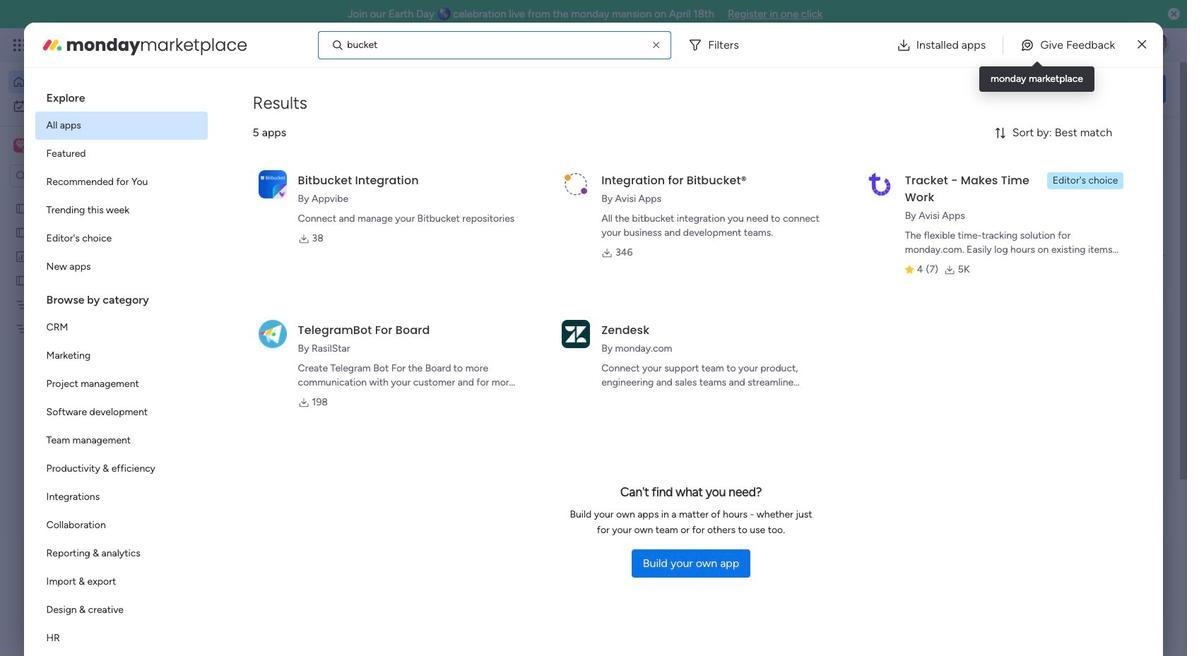 Task type: vqa. For each thing, say whether or not it's contained in the screenshot.
the topmost Notifications
no



Task type: locate. For each thing, give the bounding box(es) containing it.
getting started element
[[955, 544, 1167, 600]]

1 vertical spatial heading
[[35, 281, 208, 314]]

2 public board image from the top
[[15, 274, 28, 287]]

help image
[[1096, 38, 1110, 52]]

public board image
[[15, 202, 28, 215]]

update feed image
[[968, 38, 982, 52]]

v2 user feedback image
[[966, 81, 977, 97]]

list box
[[35, 79, 208, 657], [0, 193, 180, 531]]

0 horizontal spatial monday marketplace image
[[41, 34, 63, 56]]

dapulse x slim image
[[1145, 131, 1162, 148]]

app logo image
[[258, 170, 287, 199], [562, 170, 591, 199], [866, 170, 894, 199], [258, 320, 287, 348], [562, 320, 591, 348]]

0 vertical spatial public board image
[[15, 226, 28, 239]]

heading
[[35, 79, 208, 112], [35, 281, 208, 314]]

2 heading from the top
[[35, 281, 208, 314]]

0 vertical spatial heading
[[35, 79, 208, 112]]

v2 bolt switch image
[[1076, 81, 1084, 97]]

workspace image
[[16, 138, 25, 153]]

public board image
[[15, 226, 28, 239], [15, 274, 28, 287]]

1 public board image from the top
[[15, 226, 28, 239]]

public board image down public dashboard image
[[15, 274, 28, 287]]

monday marketplace image right select product image
[[41, 34, 63, 56]]

public board image up public dashboard image
[[15, 226, 28, 239]]

help center element
[[955, 611, 1167, 657]]

1 vertical spatial public board image
[[15, 274, 28, 287]]

monday marketplace image right invite members icon
[[1030, 38, 1044, 52]]

workspace image
[[13, 138, 28, 153]]

monday marketplace image
[[41, 34, 63, 56], [1030, 38, 1044, 52]]

option
[[8, 71, 172, 93], [8, 95, 172, 117], [35, 112, 208, 140], [35, 140, 208, 168], [35, 168, 208, 197], [0, 195, 180, 198], [35, 197, 208, 225], [35, 225, 208, 253], [35, 253, 208, 281], [35, 314, 208, 342], [35, 342, 208, 370], [35, 370, 208, 399], [35, 399, 208, 427], [35, 427, 208, 455], [35, 455, 208, 484], [35, 484, 208, 512], [35, 512, 208, 540], [35, 540, 208, 568], [35, 568, 208, 597], [35, 597, 208, 625], [35, 625, 208, 653]]

check circle image
[[976, 179, 985, 190]]



Task type: describe. For each thing, give the bounding box(es) containing it.
1 heading from the top
[[35, 79, 208, 112]]

notifications image
[[937, 38, 951, 52]]

quick search results list box
[[218, 160, 921, 521]]

public dashboard image
[[15, 250, 28, 263]]

dapulse x slim image
[[1139, 36, 1147, 53]]

2 image
[[979, 29, 991, 45]]

1 horizontal spatial monday marketplace image
[[1030, 38, 1044, 52]]

Search in workspace field
[[30, 168, 118, 184]]

invite members image
[[999, 38, 1013, 52]]

see plans image
[[235, 37, 247, 53]]

terry turtle image
[[1148, 34, 1171, 57]]

search everything image
[[1065, 38, 1079, 52]]

workspace selection element
[[13, 137, 118, 156]]

select product image
[[13, 38, 27, 52]]

circle o image
[[976, 233, 985, 244]]



